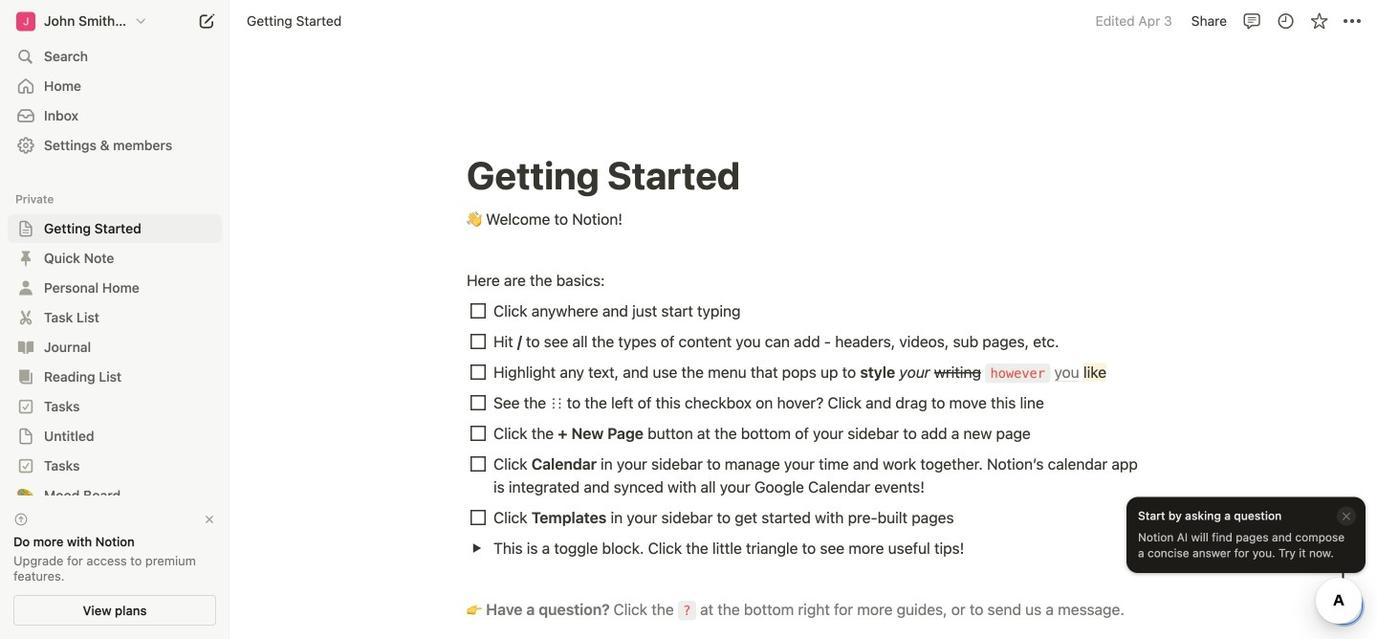 Task type: vqa. For each thing, say whether or not it's contained in the screenshot.
Dismiss icon
yes



Task type: locate. For each thing, give the bounding box(es) containing it.
open image
[[20, 282, 32, 294], [20, 312, 32, 323], [20, 342, 32, 353], [20, 401, 32, 412], [20, 431, 32, 442], [20, 460, 32, 472]]

5 open image from the top
[[20, 431, 32, 442]]

close tooltip image
[[1342, 509, 1353, 523]]

4 open image from the top
[[20, 401, 32, 412]]

6 open image from the top
[[20, 460, 32, 472]]

comments image
[[1244, 11, 1263, 31]]

updates image
[[1277, 11, 1296, 31]]

open image
[[20, 223, 32, 234], [20, 253, 32, 264], [20, 371, 32, 383], [20, 490, 32, 501], [472, 543, 483, 554]]

2 open image from the top
[[20, 312, 32, 323]]

🎨 change page icon image
[[16, 485, 35, 507]]

3 open image from the top
[[20, 342, 32, 353]]



Task type: describe. For each thing, give the bounding box(es) containing it.
👋 image
[[467, 210, 482, 230]]

👉 image
[[467, 600, 482, 620]]

🎨 image
[[17, 485, 34, 507]]

dismiss image
[[203, 513, 216, 526]]

favorite image
[[1311, 11, 1330, 31]]

1 open image from the top
[[20, 282, 32, 294]]

new page image
[[195, 10, 218, 33]]



